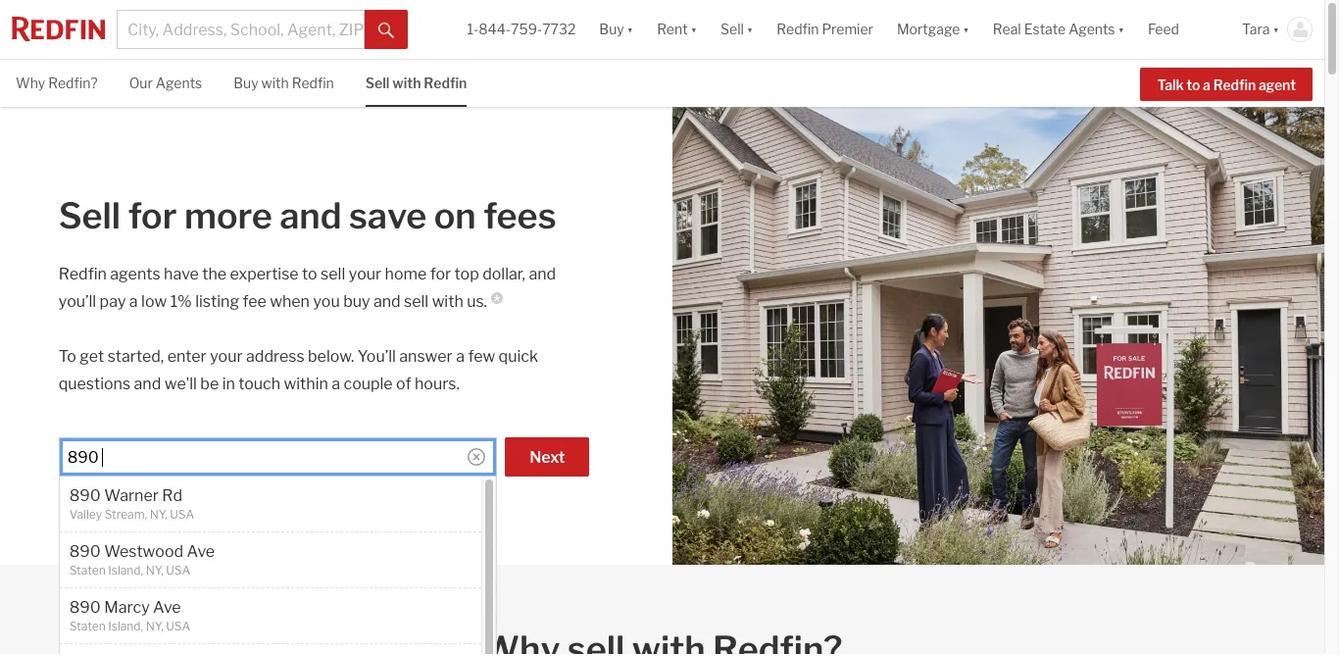 Task type: describe. For each thing, give the bounding box(es) containing it.
ave for 890 westwood ave
[[187, 543, 215, 561]]

sell for more and save on fees
[[59, 195, 557, 238]]

address
[[246, 348, 305, 366]]

redfin inside redfin agents have the expertise to sell your home for top dollar, and you'll pay a low 1% listing fee when you buy and sell with us.
[[59, 265, 107, 284]]

sell for sell with redfin
[[366, 75, 390, 91]]

sell with redfin
[[366, 75, 467, 91]]

0 vertical spatial for
[[128, 195, 177, 238]]

tara
[[1243, 21, 1271, 38]]

westwood
[[104, 543, 184, 561]]

have
[[164, 265, 199, 284]]

890 marcy ave staten island, ny, usa
[[69, 599, 190, 634]]

to get started, enter your address below. you'll answer a few quick questions and we'll be in touch within a couple of hours.
[[59, 348, 538, 394]]

marcy
[[104, 599, 150, 617]]

890 for 890 westwood ave
[[69, 543, 101, 561]]

our
[[129, 75, 153, 91]]

buy for buy ▾
[[600, 21, 624, 38]]

with inside redfin agents have the expertise to sell your home for top dollar, and you'll pay a low 1% listing fee when you buy and sell with us.
[[432, 293, 464, 311]]

890 westwood ave link
[[69, 543, 423, 562]]

sell ▾
[[721, 21, 754, 38]]

▾ for mortgage ▾
[[964, 21, 970, 38]]

agents inside dropdown button
[[1069, 21, 1116, 38]]

home
[[385, 265, 427, 284]]

island, for westwood
[[108, 563, 143, 578]]

pay
[[100, 293, 126, 311]]

questions
[[59, 375, 131, 394]]

started,
[[108, 348, 164, 366]]

mortgage ▾
[[897, 21, 970, 38]]

and up redfin agents have the expertise to sell your home for top dollar, and you'll pay a low 1% listing fee when you buy and sell with us.
[[280, 195, 342, 238]]

get
[[80, 348, 104, 366]]

and right dollar,
[[529, 265, 556, 284]]

to inside redfin agents have the expertise to sell your home for top dollar, and you'll pay a low 1% listing fee when you buy and sell with us.
[[302, 265, 317, 284]]

enter
[[167, 348, 207, 366]]

ave for 890 marcy ave
[[153, 599, 181, 617]]

touch
[[239, 375, 281, 394]]

you'll
[[358, 348, 396, 366]]

sell ▾ button
[[721, 0, 754, 59]]

top
[[455, 265, 479, 284]]

1%
[[170, 293, 192, 311]]

next
[[530, 449, 565, 467]]

▾ for rent ▾
[[691, 21, 697, 38]]

▾ for tara ▾
[[1274, 21, 1280, 38]]

the
[[202, 265, 227, 284]]

submit search image
[[379, 22, 394, 38]]

dollar,
[[483, 265, 526, 284]]

ny, for warner
[[150, 508, 167, 522]]

search input image
[[468, 449, 486, 466]]

when
[[270, 293, 310, 311]]

real estate agents ▾ button
[[982, 0, 1137, 59]]

buy with redfin link
[[234, 60, 334, 105]]

real
[[993, 21, 1022, 38]]

buy with redfin
[[234, 75, 334, 91]]

real estate agents ▾ link
[[993, 0, 1125, 59]]

us.
[[467, 293, 487, 311]]

buy
[[343, 293, 370, 311]]

ny, for marcy
[[146, 619, 163, 634]]

sell for sell ▾
[[721, 21, 744, 38]]

estate
[[1025, 21, 1066, 38]]

an agent with customers in front of a redfin listing sign image
[[673, 107, 1325, 565]]

answer
[[399, 348, 453, 366]]

expertise
[[230, 265, 299, 284]]

your inside the to get started, enter your address below. you'll answer a few quick questions and we'll be in touch within a couple of hours.
[[210, 348, 243, 366]]

1-844-759-7732
[[467, 21, 576, 38]]

few
[[468, 348, 495, 366]]

clear input button
[[468, 449, 486, 466]]

fees
[[484, 195, 557, 238]]

a inside button
[[1204, 76, 1211, 93]]

talk to a redfin agent
[[1158, 76, 1297, 93]]

hours.
[[415, 375, 460, 394]]

rent
[[657, 21, 688, 38]]

redfin premier button
[[765, 0, 886, 59]]

agents
[[110, 265, 161, 284]]

redfin premier
[[777, 21, 874, 38]]

mortgage
[[897, 21, 961, 38]]

buy for buy with redfin
[[234, 75, 258, 91]]

to inside button
[[1187, 76, 1201, 93]]

talk
[[1158, 76, 1185, 93]]

a down below.
[[332, 375, 340, 394]]

we'll
[[164, 375, 197, 394]]

premier
[[822, 21, 874, 38]]

buy ▾ button
[[588, 0, 646, 59]]

890 marcy ave link
[[69, 599, 423, 618]]

talk to a redfin agent button
[[1141, 67, 1313, 101]]

feed button
[[1137, 0, 1231, 59]]

you
[[313, 293, 340, 311]]

why
[[16, 75, 45, 91]]

next button
[[505, 438, 590, 477]]

tara ▾
[[1243, 21, 1280, 38]]

with for sell
[[393, 75, 421, 91]]



Task type: vqa. For each thing, say whether or not it's contained in the screenshot.
searching
no



Task type: locate. For each thing, give the bounding box(es) containing it.
sell right rent ▾
[[721, 21, 744, 38]]

1 vertical spatial to
[[302, 265, 317, 284]]

890 for 890 marcy ave
[[69, 599, 101, 617]]

staten for marcy
[[69, 619, 106, 634]]

your
[[349, 265, 382, 284], [210, 348, 243, 366]]

2 staten from the top
[[69, 619, 106, 634]]

stream,
[[105, 508, 147, 522]]

0 vertical spatial usa
[[170, 508, 194, 522]]

844-
[[479, 21, 511, 38]]

why redfin? link
[[16, 60, 98, 105]]

890 inside 890 marcy ave staten island, ny, usa
[[69, 599, 101, 617]]

sell with redfin link
[[366, 60, 467, 105]]

2 island, from the top
[[108, 619, 143, 634]]

▾ right tara
[[1274, 21, 1280, 38]]

2 890 from the top
[[69, 543, 101, 561]]

real estate agents ▾
[[993, 21, 1125, 38]]

rd
[[162, 487, 182, 506]]

and right 'buy'
[[374, 293, 401, 311]]

1 horizontal spatial agents
[[1069, 21, 1116, 38]]

to
[[59, 348, 76, 366]]

to up you
[[302, 265, 317, 284]]

sell down submit search image at the left of page
[[366, 75, 390, 91]]

890 inside 890 warner rd valley stream, ny, usa
[[69, 487, 101, 506]]

ave inside 890 marcy ave staten island, ny, usa
[[153, 599, 181, 617]]

your up in
[[210, 348, 243, 366]]

and inside the to get started, enter your address below. you'll answer a few quick questions and we'll be in touch within a couple of hours.
[[134, 375, 161, 394]]

feed
[[1149, 21, 1180, 38]]

0 horizontal spatial ave
[[153, 599, 181, 617]]

▾ right mortgage
[[964, 21, 970, 38]]

redfin agents have the expertise to sell your home for top dollar, and you'll pay a low 1% listing fee when you buy and sell with us.
[[59, 265, 556, 311]]

with inside "sell with redfin" link
[[393, 75, 421, 91]]

staten inside 890 westwood ave staten island, ny, usa
[[69, 563, 106, 578]]

with for buy
[[261, 75, 289, 91]]

1 staten from the top
[[69, 563, 106, 578]]

island, down the "marcy"
[[108, 619, 143, 634]]

usa for 890 marcy ave
[[166, 619, 190, 634]]

1 vertical spatial usa
[[166, 563, 190, 578]]

1 vertical spatial 890
[[69, 543, 101, 561]]

▾
[[627, 21, 634, 38], [691, 21, 697, 38], [747, 21, 754, 38], [964, 21, 970, 38], [1119, 21, 1125, 38], [1274, 21, 1280, 38]]

ny, inside 890 warner rd valley stream, ny, usa
[[150, 508, 167, 522]]

on
[[434, 195, 476, 238]]

1 horizontal spatial for
[[430, 265, 451, 284]]

1 horizontal spatial your
[[349, 265, 382, 284]]

agents right estate
[[1069, 21, 1116, 38]]

with down city, address, school, agent, zip search box
[[261, 75, 289, 91]]

sell
[[321, 265, 345, 284], [404, 293, 429, 311]]

City, Address, School, Agent, ZIP search field
[[117, 10, 365, 49]]

ave right the "marcy"
[[153, 599, 181, 617]]

in
[[222, 375, 235, 394]]

a left the low on the left top
[[129, 293, 138, 311]]

quick
[[499, 348, 538, 366]]

staten for westwood
[[69, 563, 106, 578]]

for up 'agents' on the top left
[[128, 195, 177, 238]]

usa inside 890 warner rd valley stream, ny, usa
[[170, 508, 194, 522]]

for inside redfin agents have the expertise to sell your home for top dollar, and you'll pay a low 1% listing fee when you buy and sell with us.
[[430, 265, 451, 284]]

1 vertical spatial ny,
[[146, 563, 163, 578]]

rent ▾ button
[[657, 0, 697, 59]]

you'll
[[59, 293, 96, 311]]

2 vertical spatial ny,
[[146, 619, 163, 634]]

0 horizontal spatial with
[[261, 75, 289, 91]]

0 vertical spatial island,
[[108, 563, 143, 578]]

890 up valley
[[69, 487, 101, 506]]

staten down the "marcy"
[[69, 619, 106, 634]]

1 vertical spatial agents
[[156, 75, 202, 91]]

buy ▾ button
[[600, 0, 634, 59]]

fee
[[243, 293, 267, 311]]

0 horizontal spatial for
[[128, 195, 177, 238]]

a right the talk
[[1204, 76, 1211, 93]]

0 horizontal spatial sell
[[59, 195, 121, 238]]

1 890 from the top
[[69, 487, 101, 506]]

1 vertical spatial staten
[[69, 619, 106, 634]]

buy down city, address, school, agent, zip search box
[[234, 75, 258, 91]]

890 warner rd link
[[69, 487, 423, 507]]

0 vertical spatial ny,
[[150, 508, 167, 522]]

disclaimer image
[[491, 293, 503, 304]]

staten up the "marcy"
[[69, 563, 106, 578]]

890 for 890 warner rd
[[69, 487, 101, 506]]

▾ left rent
[[627, 21, 634, 38]]

2 vertical spatial 890
[[69, 599, 101, 617]]

redfin?
[[48, 75, 98, 91]]

usa down 890 marcy ave link
[[166, 619, 190, 634]]

1 vertical spatial your
[[210, 348, 243, 366]]

1 vertical spatial sell
[[366, 75, 390, 91]]

0 horizontal spatial sell
[[321, 265, 345, 284]]

5 ▾ from the left
[[1119, 21, 1125, 38]]

1-
[[467, 21, 479, 38]]

7732
[[543, 21, 576, 38]]

and down started,
[[134, 375, 161, 394]]

▾ for buy ▾
[[627, 21, 634, 38]]

sell
[[721, 21, 744, 38], [366, 75, 390, 91], [59, 195, 121, 238]]

island, inside 890 westwood ave staten island, ny, usa
[[108, 563, 143, 578]]

▾ for sell ▾
[[747, 21, 754, 38]]

3 ▾ from the left
[[747, 21, 754, 38]]

0 vertical spatial agents
[[1069, 21, 1116, 38]]

with left 'us.'
[[432, 293, 464, 311]]

1 island, from the top
[[108, 563, 143, 578]]

buy ▾
[[600, 21, 634, 38]]

1 ▾ from the left
[[627, 21, 634, 38]]

usa down rd
[[170, 508, 194, 522]]

valley
[[69, 508, 102, 522]]

buy inside buy ▾ dropdown button
[[600, 21, 624, 38]]

sell inside dropdown button
[[721, 21, 744, 38]]

of
[[396, 375, 412, 394]]

ave right westwood at the bottom
[[187, 543, 215, 561]]

0 vertical spatial to
[[1187, 76, 1201, 93]]

0 vertical spatial your
[[349, 265, 382, 284]]

a inside redfin agents have the expertise to sell your home for top dollar, and you'll pay a low 1% listing fee when you buy and sell with us.
[[129, 293, 138, 311]]

0 horizontal spatial agents
[[156, 75, 202, 91]]

▾ right rent ▾
[[747, 21, 754, 38]]

890 inside 890 westwood ave staten island, ny, usa
[[69, 543, 101, 561]]

usa inside 890 marcy ave staten island, ny, usa
[[166, 619, 190, 634]]

1 horizontal spatial buy
[[600, 21, 624, 38]]

2 horizontal spatial sell
[[721, 21, 744, 38]]

2 ▾ from the left
[[691, 21, 697, 38]]

890 westwood ave staten island, ny, usa
[[69, 543, 215, 578]]

your up 'buy'
[[349, 265, 382, 284]]

0 horizontal spatial your
[[210, 348, 243, 366]]

agent
[[1259, 76, 1297, 93]]

sell up you
[[321, 265, 345, 284]]

ave
[[187, 543, 215, 561], [153, 599, 181, 617]]

island, inside 890 marcy ave staten island, ny, usa
[[108, 619, 143, 634]]

with inside buy with redfin link
[[261, 75, 289, 91]]

our agents
[[129, 75, 202, 91]]

rent ▾ button
[[646, 0, 709, 59]]

low
[[141, 293, 167, 311]]

1 vertical spatial sell
[[404, 293, 429, 311]]

3 890 from the top
[[69, 599, 101, 617]]

759-
[[511, 21, 543, 38]]

1 horizontal spatial to
[[1187, 76, 1201, 93]]

buy
[[600, 21, 624, 38], [234, 75, 258, 91]]

sell up 'agents' on the top left
[[59, 195, 121, 238]]

island, for marcy
[[108, 619, 143, 634]]

1 horizontal spatial with
[[393, 75, 421, 91]]

890 warner rd valley stream, ny, usa
[[69, 487, 194, 522]]

redfin
[[777, 21, 819, 38], [292, 75, 334, 91], [424, 75, 467, 91], [1214, 76, 1257, 93], [59, 265, 107, 284]]

ny, for westwood
[[146, 563, 163, 578]]

890 down valley
[[69, 543, 101, 561]]

buy inside buy with redfin link
[[234, 75, 258, 91]]

and
[[280, 195, 342, 238], [529, 265, 556, 284], [374, 293, 401, 311], [134, 375, 161, 394]]

ny, inside 890 westwood ave staten island, ny, usa
[[146, 563, 163, 578]]

0 horizontal spatial to
[[302, 265, 317, 284]]

1 horizontal spatial ave
[[187, 543, 215, 561]]

0 horizontal spatial buy
[[234, 75, 258, 91]]

0 vertical spatial 890
[[69, 487, 101, 506]]

ave inside 890 westwood ave staten island, ny, usa
[[187, 543, 215, 561]]

6 ▾ from the left
[[1274, 21, 1280, 38]]

usa down westwood at the bottom
[[166, 563, 190, 578]]

within
[[284, 375, 328, 394]]

1 vertical spatial island,
[[108, 619, 143, 634]]

with down submit search image at the left of page
[[393, 75, 421, 91]]

0 vertical spatial sell
[[721, 21, 744, 38]]

0 vertical spatial sell
[[321, 265, 345, 284]]

▾ left feed
[[1119, 21, 1125, 38]]

0 vertical spatial ave
[[187, 543, 215, 561]]

2 horizontal spatial with
[[432, 293, 464, 311]]

Enter your street address search field
[[59, 438, 498, 477]]

for
[[128, 195, 177, 238], [430, 265, 451, 284]]

a left 'few'
[[456, 348, 465, 366]]

more
[[184, 195, 272, 238]]

1 vertical spatial for
[[430, 265, 451, 284]]

1-844-759-7732 link
[[467, 21, 576, 38]]

ny, down westwood at the bottom
[[146, 563, 163, 578]]

couple
[[344, 375, 393, 394]]

warner
[[104, 487, 159, 506]]

agents right our
[[156, 75, 202, 91]]

to right the talk
[[1187, 76, 1201, 93]]

staten inside 890 marcy ave staten island, ny, usa
[[69, 619, 106, 634]]

2 vertical spatial sell
[[59, 195, 121, 238]]

why redfin?
[[16, 75, 98, 91]]

be
[[200, 375, 219, 394]]

890 left the "marcy"
[[69, 599, 101, 617]]

mortgage ▾ button
[[897, 0, 970, 59]]

mortgage ▾ button
[[886, 0, 982, 59]]

sell for sell for more and save on fees
[[59, 195, 121, 238]]

listing
[[195, 293, 239, 311]]

usa inside 890 westwood ave staten island, ny, usa
[[166, 563, 190, 578]]

1 vertical spatial ave
[[153, 599, 181, 617]]

ny,
[[150, 508, 167, 522], [146, 563, 163, 578], [146, 619, 163, 634]]

0 vertical spatial buy
[[600, 21, 624, 38]]

4 ▾ from the left
[[964, 21, 970, 38]]

ny, down rd
[[150, 508, 167, 522]]

island,
[[108, 563, 143, 578], [108, 619, 143, 634]]

0 vertical spatial staten
[[69, 563, 106, 578]]

1 horizontal spatial sell
[[404, 293, 429, 311]]

2 vertical spatial usa
[[166, 619, 190, 634]]

1 vertical spatial buy
[[234, 75, 258, 91]]

your inside redfin agents have the expertise to sell your home for top dollar, and you'll pay a low 1% listing fee when you buy and sell with us.
[[349, 265, 382, 284]]

rent ▾
[[657, 21, 697, 38]]

ny, down the "marcy"
[[146, 619, 163, 634]]

our agents link
[[129, 60, 202, 105]]

sell ▾ button
[[709, 0, 765, 59]]

▾ right rent
[[691, 21, 697, 38]]

for left the top
[[430, 265, 451, 284]]

sell down home
[[404, 293, 429, 311]]

usa for 890 warner rd
[[170, 508, 194, 522]]

below.
[[308, 348, 354, 366]]

usa for 890 westwood ave
[[166, 563, 190, 578]]

ny, inside 890 marcy ave staten island, ny, usa
[[146, 619, 163, 634]]

buy right 7732
[[600, 21, 624, 38]]

save
[[349, 195, 427, 238]]

1 horizontal spatial sell
[[366, 75, 390, 91]]

island, down westwood at the bottom
[[108, 563, 143, 578]]



